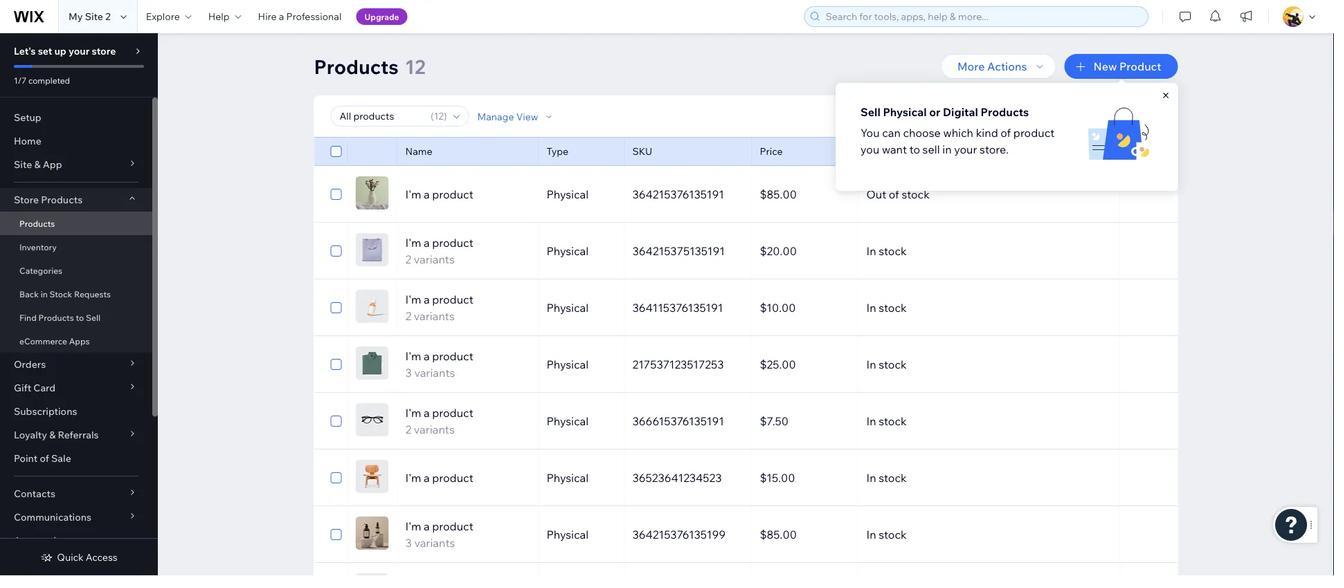Task type: describe. For each thing, give the bounding box(es) containing it.
i'm a product 2 variants for 364115376135191
[[405, 293, 473, 323]]

i'm for 364215376135199
[[405, 520, 421, 534]]

physical link for 36523641234523
[[538, 462, 624, 495]]

app
[[43, 159, 62, 171]]

physical for 364115376135191
[[547, 301, 589, 315]]

store
[[92, 45, 116, 57]]

sku
[[633, 145, 653, 158]]

in stock for $7.50
[[867, 415, 907, 429]]

home
[[14, 135, 41, 147]]

ecommerce apps
[[19, 336, 90, 347]]

364115376135191 link
[[624, 292, 752, 325]]

in inside sidebar "element"
[[41, 289, 48, 300]]

( 12 )
[[431, 110, 447, 122]]

in stock link for $20.00
[[858, 235, 1120, 268]]

automations link
[[0, 530, 152, 553]]

card
[[33, 382, 56, 394]]

physical for 364215375135191
[[547, 244, 589, 258]]

upgrade
[[365, 11, 399, 22]]

physical for 364215376135191
[[547, 188, 589, 202]]

filter button
[[868, 106, 929, 127]]

let's
[[14, 45, 36, 57]]

in stock link for $10.00
[[858, 292, 1120, 325]]

point of sale
[[14, 453, 71, 465]]

$15.00
[[760, 472, 795, 485]]

stock for $15.00
[[879, 472, 907, 485]]

1/7 completed
[[14, 75, 70, 86]]

$7.50 link
[[752, 405, 858, 438]]

contacts button
[[0, 483, 152, 506]]

sell inside sidebar "element"
[[86, 313, 100, 323]]

find
[[19, 313, 37, 323]]

& for loyalty
[[49, 429, 56, 441]]

you
[[861, 126, 880, 140]]

your inside sidebar "element"
[[69, 45, 90, 57]]

requests
[[74, 289, 111, 300]]

gift
[[14, 382, 31, 394]]

3 for 217537123517253
[[405, 366, 412, 380]]

categories
[[19, 266, 62, 276]]

$20.00 link
[[752, 235, 858, 268]]

more actions button
[[941, 54, 1056, 79]]

new product button
[[1065, 54, 1178, 79]]

loyalty
[[14, 429, 47, 441]]

i'm for 217537123517253
[[405, 350, 421, 364]]

i'm for 364215375135191
[[405, 236, 421, 250]]

home link
[[0, 129, 152, 153]]

i'm a product link for 364215376135191
[[397, 186, 538, 203]]

filter
[[893, 110, 917, 122]]

manage
[[477, 110, 514, 122]]

physical for 36523641234523
[[547, 472, 589, 485]]

up
[[54, 45, 66, 57]]

in stock for $15.00
[[867, 472, 907, 485]]

help
[[208, 10, 230, 23]]

orders
[[14, 359, 46, 371]]

sidebar element
[[0, 33, 158, 577]]

physical link for 364115376135191
[[538, 292, 624, 325]]

36523641234523 link
[[624, 462, 752, 495]]

loyalty & referrals
[[14, 429, 99, 441]]

variants for 364115376135191
[[414, 310, 455, 323]]

stock
[[50, 289, 72, 300]]

want
[[882, 143, 907, 157]]

physical inside sell physical or digital products you can choose which kind of product you want to sell in your store.
[[883, 105, 927, 119]]

new product
[[1094, 60, 1162, 73]]

$20.00
[[760, 244, 797, 258]]

in stock for $85.00
[[867, 528, 907, 542]]

you
[[861, 143, 880, 157]]

$85.00 link for in
[[752, 519, 858, 552]]

price
[[760, 145, 783, 158]]

stock for $7.50
[[879, 415, 907, 429]]

i'm a product link for 36523641234523
[[397, 470, 538, 487]]

or
[[929, 105, 941, 119]]

professional
[[286, 10, 342, 23]]

new
[[1094, 60, 1117, 73]]

out
[[867, 188, 887, 202]]

variants for 364215375135191
[[414, 253, 455, 267]]

more
[[958, 60, 985, 73]]

in stock for $10.00
[[867, 301, 907, 315]]

orders button
[[0, 353, 152, 377]]

to inside sidebar "element"
[[76, 313, 84, 323]]

help button
[[200, 0, 250, 33]]

to inside sell physical or digital products you can choose which kind of product you want to sell in your store.
[[910, 143, 920, 157]]

in stock for $25.00
[[867, 358, 907, 372]]

site inside "dropdown button"
[[14, 159, 32, 171]]

364215376135191 link
[[624, 178, 752, 211]]

inventory inside "link"
[[19, 242, 57, 252]]

site & app
[[14, 159, 62, 171]]

store products button
[[0, 188, 152, 212]]

Search for tools, apps, help & more... field
[[822, 7, 1144, 26]]

2 for 364115376135191
[[405, 310, 411, 323]]

physical link for 364215376135191
[[538, 178, 624, 211]]

physical for 366615376135191
[[547, 415, 589, 429]]

setup link
[[0, 106, 152, 129]]

subscriptions
[[14, 406, 77, 418]]

find products to sell
[[19, 313, 100, 323]]

physical link for 364215376135199
[[538, 519, 624, 552]]

& for site
[[34, 159, 41, 171]]

physical for 217537123517253
[[547, 358, 589, 372]]

manage view button
[[477, 110, 555, 123]]

upgrade button
[[356, 8, 408, 25]]

point of sale link
[[0, 447, 152, 471]]

setup
[[14, 111, 41, 124]]

364215375135191
[[633, 244, 725, 258]]

categories link
[[0, 259, 152, 283]]

subscriptions link
[[0, 400, 152, 424]]

out of stock link
[[858, 178, 1120, 211]]

a inside 'link'
[[279, 10, 284, 23]]

364115376135191
[[633, 301, 723, 315]]

point
[[14, 453, 38, 465]]

36523641234523
[[633, 472, 722, 485]]

in for $25.00
[[867, 358, 876, 372]]

hire a professional
[[258, 10, 342, 23]]

back in stock requests link
[[0, 283, 152, 306]]

products up ecommerce apps
[[38, 313, 74, 323]]



Task type: vqa. For each thing, say whether or not it's contained in the screenshot.
the middle I'm a product 2 variants
yes



Task type: locate. For each thing, give the bounding box(es) containing it.
2 physical link from the top
[[538, 235, 624, 268]]

4 in from the top
[[867, 415, 876, 429]]

1 vertical spatial 12
[[434, 110, 444, 122]]

product inside sell physical or digital products you can choose which kind of product you want to sell in your store.
[[1014, 126, 1055, 140]]

3 physical link from the top
[[538, 292, 624, 325]]

products link
[[0, 212, 152, 235]]

automations
[[14, 535, 73, 547]]

which
[[943, 126, 974, 140]]

in stock
[[867, 244, 907, 258], [867, 301, 907, 315], [867, 358, 907, 372], [867, 415, 907, 429], [867, 472, 907, 485], [867, 528, 907, 542]]

$25.00
[[760, 358, 796, 372]]

1 vertical spatial &
[[49, 429, 56, 441]]

physical link for 364215375135191
[[538, 235, 624, 268]]

variants for 364215376135199
[[414, 537, 455, 551]]

let's set up your store
[[14, 45, 116, 57]]

1 horizontal spatial sell
[[861, 105, 881, 119]]

completed
[[28, 75, 70, 86]]

7 i'm from the top
[[405, 520, 421, 534]]

1 vertical spatial in
[[41, 289, 48, 300]]

& inside "dropdown button"
[[34, 159, 41, 171]]

1 physical link from the top
[[538, 178, 624, 211]]

$85.00 link down $15.00 link
[[752, 519, 858, 552]]

1 in from the top
[[867, 244, 876, 258]]

6 in stock from the top
[[867, 528, 907, 542]]

of right kind
[[1001, 126, 1011, 140]]

4 in stock link from the top
[[858, 405, 1120, 438]]

site & app button
[[0, 153, 152, 177]]

i'm a product for 36523641234523
[[405, 472, 473, 485]]

1 in stock from the top
[[867, 244, 907, 258]]

in right back
[[41, 289, 48, 300]]

2 3 from the top
[[405, 537, 412, 551]]

3 in stock from the top
[[867, 358, 907, 372]]

1 horizontal spatial 12
[[434, 110, 444, 122]]

inventory down 'can'
[[867, 145, 909, 158]]

1 i'm a product 3 variants from the top
[[405, 350, 473, 380]]

$85.00 down "$15.00"
[[760, 528, 797, 542]]

0 horizontal spatial site
[[14, 159, 32, 171]]

store.
[[980, 143, 1009, 157]]

in for $7.50
[[867, 415, 876, 429]]

my site 2
[[69, 10, 111, 23]]

1 vertical spatial i'm a product 2 variants
[[405, 293, 473, 323]]

$10.00 link
[[752, 292, 858, 325]]

0 vertical spatial 12
[[405, 54, 426, 79]]

sell inside sell physical or digital products you can choose which kind of product you want to sell in your store.
[[861, 105, 881, 119]]

stock for $85.00
[[879, 528, 907, 542]]

in for $85.00
[[867, 528, 876, 542]]

digital
[[943, 105, 978, 119]]

my
[[69, 10, 83, 23]]

products inside dropdown button
[[41, 194, 83, 206]]

None checkbox
[[331, 143, 342, 160], [331, 186, 342, 203], [331, 300, 342, 316], [331, 143, 342, 160], [331, 186, 342, 203], [331, 300, 342, 316]]

364215376135191
[[633, 188, 724, 202]]

1 $85.00 from the top
[[760, 188, 797, 202]]

communications
[[14, 512, 91, 524]]

5 physical link from the top
[[538, 405, 624, 438]]

inventory
[[867, 145, 909, 158], [19, 242, 57, 252]]

variants
[[414, 253, 455, 267], [414, 310, 455, 323], [414, 366, 455, 380], [414, 423, 455, 437], [414, 537, 455, 551]]

quick access
[[57, 552, 117, 564]]

$85.00 for 364215376135191
[[760, 188, 797, 202]]

& inside dropdown button
[[49, 429, 56, 441]]

site right my
[[85, 10, 103, 23]]

5 in stock link from the top
[[858, 462, 1120, 495]]

of inside point of sale link
[[40, 453, 49, 465]]

3 i'm a product 2 variants from the top
[[405, 406, 473, 437]]

of for point of sale
[[40, 453, 49, 465]]

364215376135199 link
[[624, 519, 752, 552]]

1 vertical spatial $85.00
[[760, 528, 797, 542]]

0 horizontal spatial inventory
[[19, 242, 57, 252]]

communications button
[[0, 506, 152, 530]]

$85.00 link
[[752, 178, 858, 211], [752, 519, 858, 552]]

inventory up categories
[[19, 242, 57, 252]]

store products
[[14, 194, 83, 206]]

3 in stock link from the top
[[858, 348, 1120, 382]]

0 horizontal spatial in
[[41, 289, 48, 300]]

0 vertical spatial i'm a product 3 variants
[[405, 350, 473, 380]]

sell down requests
[[86, 313, 100, 323]]

ecommerce apps link
[[0, 330, 152, 353]]

physical for 364215376135199
[[547, 528, 589, 542]]

0 horizontal spatial of
[[40, 453, 49, 465]]

5 in from the top
[[867, 472, 876, 485]]

12 for products 12
[[405, 54, 426, 79]]

366615376135191 link
[[624, 405, 752, 438]]

2 for 366615376135191
[[405, 423, 411, 437]]

referrals
[[58, 429, 99, 441]]

2 i'm a product from the top
[[405, 472, 473, 485]]

explore
[[146, 10, 180, 23]]

1 horizontal spatial inventory
[[867, 145, 909, 158]]

0 vertical spatial &
[[34, 159, 41, 171]]

1 vertical spatial of
[[889, 188, 899, 202]]

0 vertical spatial site
[[85, 10, 103, 23]]

0 vertical spatial sell
[[861, 105, 881, 119]]

i'm a product 3 variants for 364215376135199
[[405, 520, 473, 551]]

site down home
[[14, 159, 32, 171]]

3 i'm from the top
[[405, 293, 421, 307]]

type
[[547, 145, 569, 158]]

0 vertical spatial i'm a product 2 variants
[[405, 236, 473, 267]]

contacts
[[14, 488, 55, 500]]

kind
[[976, 126, 998, 140]]

stock for $20.00
[[879, 244, 907, 258]]

$85.00 link for out
[[752, 178, 858, 211]]

2 $85.00 from the top
[[760, 528, 797, 542]]

5 i'm from the top
[[405, 406, 421, 420]]

in inside sell physical or digital products you can choose which kind of product you want to sell in your store.
[[943, 143, 952, 157]]

of inside sell physical or digital products you can choose which kind of product you want to sell in your store.
[[1001, 126, 1011, 140]]

$85.00 down price on the right of the page
[[760, 188, 797, 202]]

out of stock
[[867, 188, 930, 202]]

1 vertical spatial inventory
[[19, 242, 57, 252]]

3
[[405, 366, 412, 380], [405, 537, 412, 551]]

sell physical or digital products you can choose which kind of product you want to sell in your store.
[[861, 105, 1055, 157]]

more actions
[[958, 60, 1027, 73]]

364215375135191 link
[[624, 235, 752, 268]]

0 horizontal spatial your
[[69, 45, 90, 57]]

products
[[314, 54, 399, 79], [981, 105, 1029, 119], [41, 194, 83, 206], [19, 218, 55, 229], [38, 313, 74, 323]]

1 horizontal spatial &
[[49, 429, 56, 441]]

2 in stock from the top
[[867, 301, 907, 315]]

0 vertical spatial inventory
[[867, 145, 909, 158]]

products up unsaved view "field"
[[314, 54, 399, 79]]

1 vertical spatial $85.00 link
[[752, 519, 858, 552]]

7 physical link from the top
[[538, 519, 624, 552]]

0 horizontal spatial 12
[[405, 54, 426, 79]]

6 in from the top
[[867, 528, 876, 542]]

1 vertical spatial to
[[76, 313, 84, 323]]

0 vertical spatial your
[[69, 45, 90, 57]]

$85.00 link down price on the right of the page
[[752, 178, 858, 211]]

0 vertical spatial i'm a product link
[[397, 186, 538, 203]]

in stock link for $7.50
[[858, 405, 1120, 438]]

12 for ( 12 )
[[434, 110, 444, 122]]

2 $85.00 link from the top
[[752, 519, 858, 552]]

in for $10.00
[[867, 301, 876, 315]]

1 i'm a product from the top
[[405, 188, 473, 202]]

4 in stock from the top
[[867, 415, 907, 429]]

4 physical link from the top
[[538, 348, 624, 382]]

1 vertical spatial sell
[[86, 313, 100, 323]]

of left sale
[[40, 453, 49, 465]]

can
[[882, 126, 901, 140]]

0 vertical spatial $85.00 link
[[752, 178, 858, 211]]

to left sell
[[910, 143, 920, 157]]

2 horizontal spatial of
[[1001, 126, 1011, 140]]

in for $15.00
[[867, 472, 876, 485]]

6 i'm from the top
[[405, 472, 421, 485]]

2 in stock link from the top
[[858, 292, 1120, 325]]

stock for $10.00
[[879, 301, 907, 315]]

set
[[38, 45, 52, 57]]

Unsaved view field
[[336, 107, 427, 126]]

1 in stock link from the top
[[858, 235, 1120, 268]]

i'm
[[405, 188, 421, 202], [405, 236, 421, 250], [405, 293, 421, 307], [405, 350, 421, 364], [405, 406, 421, 420], [405, 472, 421, 485], [405, 520, 421, 534]]

0 vertical spatial of
[[1001, 126, 1011, 140]]

sell up you at the top of the page
[[861, 105, 881, 119]]

1 i'm a product 2 variants from the top
[[405, 236, 473, 267]]

product
[[1120, 60, 1162, 73]]

12 down upgrade button
[[405, 54, 426, 79]]

your inside sell physical or digital products you can choose which kind of product you want to sell in your store.
[[954, 143, 977, 157]]

products down store
[[19, 218, 55, 229]]

physical link for 217537123517253
[[538, 348, 624, 382]]

i'm a product 2 variants for 366615376135191
[[405, 406, 473, 437]]

quick
[[57, 552, 84, 564]]

i'm for 366615376135191
[[405, 406, 421, 420]]

stock for $25.00
[[879, 358, 907, 372]]

physical
[[883, 105, 927, 119], [547, 188, 589, 202], [547, 244, 589, 258], [547, 301, 589, 315], [547, 358, 589, 372], [547, 415, 589, 429], [547, 472, 589, 485], [547, 528, 589, 542]]

2
[[105, 10, 111, 23], [405, 253, 411, 267], [405, 310, 411, 323], [405, 423, 411, 437]]

12 left manage
[[434, 110, 444, 122]]

None checkbox
[[331, 243, 342, 260], [331, 357, 342, 373], [331, 413, 342, 430], [331, 470, 342, 487], [331, 527, 342, 544], [331, 243, 342, 260], [331, 357, 342, 373], [331, 413, 342, 430], [331, 470, 342, 487], [331, 527, 342, 544]]

in stock link for $25.00
[[858, 348, 1120, 382]]

12
[[405, 54, 426, 79], [434, 110, 444, 122]]

& left app
[[34, 159, 41, 171]]

to
[[910, 143, 920, 157], [76, 313, 84, 323]]

in for $20.00
[[867, 244, 876, 258]]

products inside sell physical or digital products you can choose which kind of product you want to sell in your store.
[[981, 105, 1029, 119]]

364215376135199
[[633, 528, 726, 542]]

in stock link for $15.00
[[858, 462, 1120, 495]]

gift card button
[[0, 377, 152, 400]]

sell
[[861, 105, 881, 119], [86, 313, 100, 323]]

6 physical link from the top
[[538, 462, 624, 495]]

quick access button
[[40, 552, 117, 564]]

5 in stock from the top
[[867, 472, 907, 485]]

1 horizontal spatial your
[[954, 143, 977, 157]]

0 horizontal spatial to
[[76, 313, 84, 323]]

of inside out of stock link
[[889, 188, 899, 202]]

(
[[431, 110, 434, 122]]

inventory link
[[0, 235, 152, 259]]

your right up
[[69, 45, 90, 57]]

products up kind
[[981, 105, 1029, 119]]

ecommerce
[[19, 336, 67, 347]]

0 vertical spatial to
[[910, 143, 920, 157]]

0 vertical spatial $85.00
[[760, 188, 797, 202]]

$85.00 for 364215376135199
[[760, 528, 797, 542]]

1 vertical spatial i'm a product
[[405, 472, 473, 485]]

actions
[[988, 60, 1027, 73]]

store
[[14, 194, 39, 206]]

in right sell
[[943, 143, 952, 157]]

3 for 364215376135199
[[405, 537, 412, 551]]

your
[[69, 45, 90, 57], [954, 143, 977, 157]]

product
[[1014, 126, 1055, 140], [432, 188, 473, 202], [432, 236, 473, 250], [432, 293, 473, 307], [432, 350, 473, 364], [432, 406, 473, 420], [432, 472, 473, 485], [432, 520, 473, 534]]

1 horizontal spatial to
[[910, 143, 920, 157]]

1 vertical spatial i'm a product 3 variants
[[405, 520, 473, 551]]

1 vertical spatial i'm a product link
[[397, 470, 538, 487]]

of for out of stock
[[889, 188, 899, 202]]

apps
[[69, 336, 90, 347]]

hire a professional link
[[250, 0, 350, 33]]

2 vertical spatial of
[[40, 453, 49, 465]]

variants for 366615376135191
[[414, 423, 455, 437]]

i'm a product for 364215376135191
[[405, 188, 473, 202]]

1 3 from the top
[[405, 366, 412, 380]]

0 horizontal spatial sell
[[86, 313, 100, 323]]

2 i'm from the top
[[405, 236, 421, 250]]

2 vertical spatial i'm a product 2 variants
[[405, 406, 473, 437]]

i'm a product 2 variants for 364215375135191
[[405, 236, 473, 267]]

1 i'm from the top
[[405, 188, 421, 202]]

i'm a product 2 variants
[[405, 236, 473, 267], [405, 293, 473, 323], [405, 406, 473, 437]]

access
[[86, 552, 117, 564]]

to up apps
[[76, 313, 84, 323]]

1 $85.00 link from the top
[[752, 178, 858, 211]]

sale
[[51, 453, 71, 465]]

Search... field
[[1013, 107, 1157, 126]]

2 i'm a product 2 variants from the top
[[405, 293, 473, 323]]

in stock for $20.00
[[867, 244, 907, 258]]

1 horizontal spatial in
[[943, 143, 952, 157]]

physical link for 366615376135191
[[538, 405, 624, 438]]

stock
[[902, 188, 930, 202], [879, 244, 907, 258], [879, 301, 907, 315], [879, 358, 907, 372], [879, 415, 907, 429], [879, 472, 907, 485], [879, 528, 907, 542]]

0 vertical spatial in
[[943, 143, 952, 157]]

1/7
[[14, 75, 26, 86]]

2 in from the top
[[867, 301, 876, 315]]

$10.00
[[760, 301, 796, 315]]

4 i'm from the top
[[405, 350, 421, 364]]

)
[[444, 110, 447, 122]]

of right out
[[889, 188, 899, 202]]

your down which
[[954, 143, 977, 157]]

choose
[[903, 126, 941, 140]]

i'm for 364115376135191
[[405, 293, 421, 307]]

find products to sell link
[[0, 306, 152, 330]]

i'm a product 3 variants
[[405, 350, 473, 380], [405, 520, 473, 551]]

2 for 364215375135191
[[405, 253, 411, 267]]

2 i'm a product link from the top
[[397, 470, 538, 487]]

0 horizontal spatial &
[[34, 159, 41, 171]]

variants for 217537123517253
[[414, 366, 455, 380]]

1 i'm a product link from the top
[[397, 186, 538, 203]]

gift card
[[14, 382, 56, 394]]

physical link
[[538, 178, 624, 211], [538, 235, 624, 268], [538, 292, 624, 325], [538, 348, 624, 382], [538, 405, 624, 438], [538, 462, 624, 495], [538, 519, 624, 552]]

& right 'loyalty'
[[49, 429, 56, 441]]

products up products link
[[41, 194, 83, 206]]

1 horizontal spatial site
[[85, 10, 103, 23]]

1 vertical spatial your
[[954, 143, 977, 157]]

0 vertical spatial 3
[[405, 366, 412, 380]]

1 horizontal spatial of
[[889, 188, 899, 202]]

1 vertical spatial 3
[[405, 537, 412, 551]]

6 in stock link from the top
[[858, 519, 1120, 552]]

1 vertical spatial site
[[14, 159, 32, 171]]

i'm a product 3 variants for 217537123517253
[[405, 350, 473, 380]]

3 in from the top
[[867, 358, 876, 372]]

2 i'm a product 3 variants from the top
[[405, 520, 473, 551]]

sell
[[923, 143, 940, 157]]

0 vertical spatial i'm a product
[[405, 188, 473, 202]]

$7.50
[[760, 415, 789, 429]]

loyalty & referrals button
[[0, 424, 152, 447]]

in stock link for $85.00
[[858, 519, 1120, 552]]



